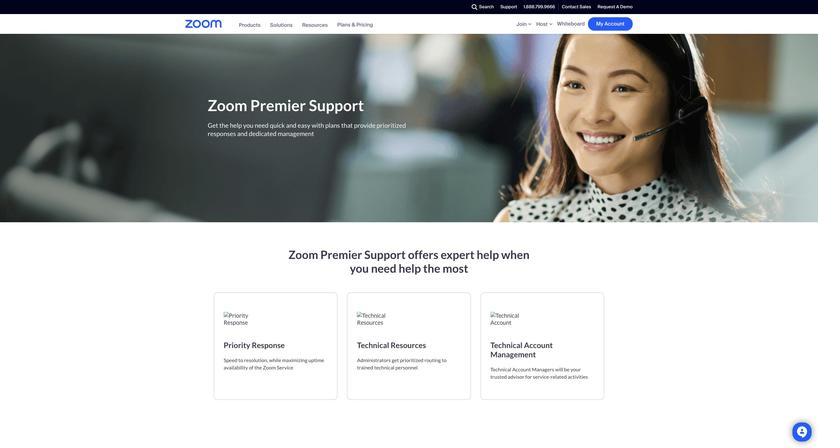 Task type: describe. For each thing, give the bounding box(es) containing it.
zoom premier support
[[208, 96, 364, 115]]

personnel
[[396, 365, 418, 371]]

contact sales link
[[559, 0, 595, 14]]

contact
[[562, 4, 579, 10]]

response
[[252, 341, 285, 350]]

service
[[277, 365, 294, 371]]

prioritized inside administrators get prioritized routing to trained technical personnel
[[400, 358, 424, 364]]

support link
[[498, 0, 521, 14]]

technical resources image
[[357, 312, 386, 329]]

need inside get the help you need quick and easy with plans that provide prioritized responses and dedicated management
[[255, 121, 269, 129]]

technical for technical account management
[[491, 341, 523, 350]]

trusted
[[491, 374, 507, 380]]

demo
[[621, 4, 633, 10]]

plans & pricing link
[[338, 21, 373, 28]]

priority response
[[224, 341, 285, 350]]

management
[[491, 350, 536, 359]]

uptime
[[309, 358, 325, 364]]

technical
[[375, 365, 395, 371]]

1 horizontal spatial help
[[399, 262, 421, 276]]

be
[[565, 367, 570, 373]]

contact sales
[[562, 4, 592, 10]]

premier for zoom premier support
[[251, 96, 306, 115]]

quick
[[270, 121, 285, 129]]

get
[[392, 358, 399, 364]]

my account
[[597, 20, 625, 27]]

get
[[208, 121, 218, 129]]

&
[[352, 21, 356, 28]]

speed to resolution, while maximizing uptime availability of the zoom service
[[224, 358, 325, 371]]

zoom inside speed to resolution, while maximizing uptime availability of the zoom service
[[263, 365, 276, 371]]

account for technical account management
[[525, 341, 553, 350]]

offers
[[408, 248, 439, 262]]

of
[[249, 365, 254, 371]]

dedicated
[[249, 130, 277, 137]]

host
[[537, 21, 548, 27]]

get the help you need quick and easy with plans that provide prioritized responses and dedicated management
[[208, 121, 407, 137]]

technical resources
[[357, 341, 427, 350]]

expert
[[441, 248, 475, 262]]

trained
[[357, 365, 374, 371]]

to inside speed to resolution, while maximizing uptime availability of the zoom service
[[239, 358, 243, 364]]

to inside administrators get prioritized routing to trained technical personnel
[[442, 358, 447, 364]]

support for zoom premier support
[[309, 96, 364, 115]]

zoom premier support offers expert help when you need help the most
[[289, 248, 530, 276]]

1 horizontal spatial and
[[286, 121, 297, 129]]

technical for technical resources
[[357, 341, 390, 350]]

for
[[526, 374, 533, 380]]

0 vertical spatial resources
[[303, 22, 328, 28]]

request a demo link
[[595, 0, 633, 14]]

products button
[[239, 22, 261, 28]]

maximizing
[[282, 358, 308, 364]]

help inside get the help you need quick and easy with plans that provide prioritized responses and dedicated management
[[230, 121, 242, 129]]

when
[[502, 248, 530, 262]]

priority
[[224, 341, 251, 350]]

most
[[443, 262, 469, 276]]

prioritized inside get the help you need quick and easy with plans that provide prioritized responses and dedicated management
[[377, 121, 407, 129]]

plans & pricing
[[338, 21, 373, 28]]

whiteboard
[[558, 20, 585, 27]]

search
[[480, 4, 495, 10]]

my
[[597, 20, 604, 27]]

while
[[269, 358, 281, 364]]

you inside get the help you need quick and easy with plans that provide prioritized responses and dedicated management
[[243, 121, 254, 129]]

the inside zoom premier support offers expert help when you need help the most
[[424, 262, 441, 276]]

technical account management image
[[491, 312, 520, 329]]

request
[[598, 4, 616, 10]]

the inside get the help you need quick and easy with plans that provide prioritized responses and dedicated management
[[220, 121, 229, 129]]

routing
[[425, 358, 441, 364]]

account for technical account managers will be your trusted advisor for service-related activities
[[513, 367, 531, 373]]

premier for zoom premier support offers expert help when you need help the most
[[321, 248, 362, 262]]

your
[[571, 367, 581, 373]]

managers
[[532, 367, 555, 373]]



Task type: vqa. For each thing, say whether or not it's contained in the screenshot.
"27,"
no



Task type: locate. For each thing, give the bounding box(es) containing it.
and up management
[[286, 121, 297, 129]]

1 vertical spatial you
[[350, 262, 369, 276]]

technical account management
[[491, 341, 553, 359]]

1 vertical spatial zoom
[[289, 248, 319, 262]]

1 vertical spatial prioritized
[[400, 358, 424, 364]]

related
[[551, 374, 567, 380]]

1 vertical spatial premier
[[321, 248, 362, 262]]

0 horizontal spatial help
[[230, 121, 242, 129]]

2 horizontal spatial support
[[501, 4, 518, 10]]

join button
[[517, 21, 534, 27]]

0 vertical spatial account
[[605, 20, 625, 27]]

2 to from the left
[[442, 358, 447, 364]]

need
[[255, 121, 269, 129], [371, 262, 397, 276]]

account inside technical account management
[[525, 341, 553, 350]]

premier
[[251, 96, 306, 115], [321, 248, 362, 262]]

0 vertical spatial zoom
[[208, 96, 248, 115]]

1 horizontal spatial the
[[255, 365, 262, 371]]

0 horizontal spatial premier
[[251, 96, 306, 115]]

and left 'dedicated'
[[237, 130, 248, 137]]

prioritized right provide
[[377, 121, 407, 129]]

None search field
[[449, 2, 471, 12]]

support
[[501, 4, 518, 10], [309, 96, 364, 115], [365, 248, 406, 262]]

plans
[[338, 21, 351, 28]]

administrators
[[357, 358, 391, 364]]

resources
[[303, 22, 328, 28], [391, 341, 427, 350]]

technical inside technical account management
[[491, 341, 523, 350]]

resources button
[[303, 22, 328, 28]]

2 horizontal spatial help
[[477, 248, 500, 262]]

the left most
[[424, 262, 441, 276]]

need inside zoom premier support offers expert help when you need help the most
[[371, 262, 397, 276]]

premier inside zoom premier support offers expert help when you need help the most
[[321, 248, 362, 262]]

products
[[239, 22, 261, 28]]

0 horizontal spatial you
[[243, 121, 254, 129]]

prioritized
[[377, 121, 407, 129], [400, 358, 424, 364]]

1 vertical spatial support
[[309, 96, 364, 115]]

technical
[[357, 341, 390, 350], [491, 341, 523, 350], [491, 367, 512, 373]]

0 horizontal spatial and
[[237, 130, 248, 137]]

request a demo
[[598, 4, 633, 10]]

0 horizontal spatial need
[[255, 121, 269, 129]]

sales
[[580, 4, 592, 10]]

and
[[286, 121, 297, 129], [237, 130, 248, 137]]

account inside "link"
[[605, 20, 625, 27]]

resolution,
[[244, 358, 268, 364]]

solutions button
[[270, 22, 293, 28]]

the
[[220, 121, 229, 129], [424, 262, 441, 276], [255, 365, 262, 371]]

to right the routing
[[442, 358, 447, 364]]

solutions
[[270, 22, 293, 28]]

you
[[243, 121, 254, 129], [350, 262, 369, 276]]

my account link
[[589, 17, 633, 31]]

technical for technical account managers will be your trusted advisor for service-related activities
[[491, 367, 512, 373]]

account
[[605, 20, 625, 27], [525, 341, 553, 350], [513, 367, 531, 373]]

2 vertical spatial support
[[365, 248, 406, 262]]

join
[[517, 21, 527, 27]]

administrators get prioritized routing to trained technical personnel
[[357, 358, 447, 371]]

account for my account
[[605, 20, 625, 27]]

0 horizontal spatial zoom
[[208, 96, 248, 115]]

0 horizontal spatial support
[[309, 96, 364, 115]]

0 vertical spatial and
[[286, 121, 297, 129]]

provide
[[354, 121, 376, 129]]

availability
[[224, 365, 248, 371]]

a
[[617, 4, 620, 10]]

resources left plans
[[303, 22, 328, 28]]

search image
[[472, 4, 478, 10], [472, 4, 478, 10]]

you inside zoom premier support offers expert help when you need help the most
[[350, 262, 369, 276]]

the right of at the left
[[255, 365, 262, 371]]

1.888.799.9666
[[524, 4, 556, 10]]

1 vertical spatial need
[[371, 262, 397, 276]]

0 vertical spatial the
[[220, 121, 229, 129]]

with
[[312, 121, 324, 129]]

advisor
[[508, 374, 525, 380]]

1 horizontal spatial you
[[350, 262, 369, 276]]

whiteboard link
[[558, 20, 585, 27]]

zoom for zoom premier support
[[208, 96, 248, 115]]

technical up 'trusted'
[[491, 367, 512, 373]]

service-
[[534, 374, 551, 380]]

technical up administrators
[[357, 341, 390, 350]]

zoom inside zoom premier support offers expert help when you need help the most
[[289, 248, 319, 262]]

activities
[[568, 374, 589, 380]]

1 vertical spatial resources
[[391, 341, 427, 350]]

1 to from the left
[[239, 358, 243, 364]]

easy
[[298, 121, 311, 129]]

support for zoom premier support offers expert help when you need help the most
[[365, 248, 406, 262]]

to up availability
[[239, 358, 243, 364]]

account inside the technical account managers will be your trusted advisor for service-related activities
[[513, 367, 531, 373]]

0 horizontal spatial to
[[239, 358, 243, 364]]

technical down technical account management image
[[491, 341, 523, 350]]

0 horizontal spatial the
[[220, 121, 229, 129]]

responses
[[208, 130, 236, 137]]

account up managers on the bottom right of the page
[[525, 341, 553, 350]]

0 vertical spatial premier
[[251, 96, 306, 115]]

2 horizontal spatial zoom
[[289, 248, 319, 262]]

1 horizontal spatial need
[[371, 262, 397, 276]]

management
[[278, 130, 314, 137]]

zoom for zoom premier support offers expert help when you need help the most
[[289, 248, 319, 262]]

1 horizontal spatial to
[[442, 358, 447, 364]]

pricing
[[357, 21, 373, 28]]

the inside speed to resolution, while maximizing uptime availability of the zoom service
[[255, 365, 262, 371]]

technical account managers will be your trusted advisor for service-related activities
[[491, 367, 589, 380]]

1 horizontal spatial support
[[365, 248, 406, 262]]

support inside zoom premier support offers expert help when you need help the most
[[365, 248, 406, 262]]

1 vertical spatial the
[[424, 262, 441, 276]]

0 vertical spatial prioritized
[[377, 121, 407, 129]]

0 vertical spatial support
[[501, 4, 518, 10]]

0 vertical spatial need
[[255, 121, 269, 129]]

2 vertical spatial zoom
[[263, 365, 276, 371]]

the up the responses
[[220, 121, 229, 129]]

account right the my
[[605, 20, 625, 27]]

2 vertical spatial account
[[513, 367, 531, 373]]

zoom
[[208, 96, 248, 115], [289, 248, 319, 262], [263, 365, 276, 371]]

2 vertical spatial the
[[255, 365, 262, 371]]

2 horizontal spatial the
[[424, 262, 441, 276]]

account up advisor
[[513, 367, 531, 373]]

1 vertical spatial and
[[237, 130, 248, 137]]

0 vertical spatial you
[[243, 121, 254, 129]]

help
[[230, 121, 242, 129], [477, 248, 500, 262], [399, 262, 421, 276]]

1 horizontal spatial zoom
[[263, 365, 276, 371]]

1 horizontal spatial premier
[[321, 248, 362, 262]]

priority response image
[[224, 312, 253, 329]]

resources up administrators get prioritized routing to trained technical personnel
[[391, 341, 427, 350]]

plans
[[326, 121, 340, 129]]

to
[[239, 358, 243, 364], [442, 358, 447, 364]]

1 horizontal spatial resources
[[391, 341, 427, 350]]

prioritized up personnel
[[400, 358, 424, 364]]

will
[[556, 367, 564, 373]]

0 horizontal spatial resources
[[303, 22, 328, 28]]

1.888.799.9666 link
[[521, 0, 559, 14]]

host button
[[537, 21, 555, 27]]

zoom logo image
[[186, 20, 222, 28]]

speed
[[224, 358, 238, 364]]

that
[[342, 121, 353, 129]]

1 vertical spatial account
[[525, 341, 553, 350]]

technical inside the technical account managers will be your trusted advisor for service-related activities
[[491, 367, 512, 373]]



